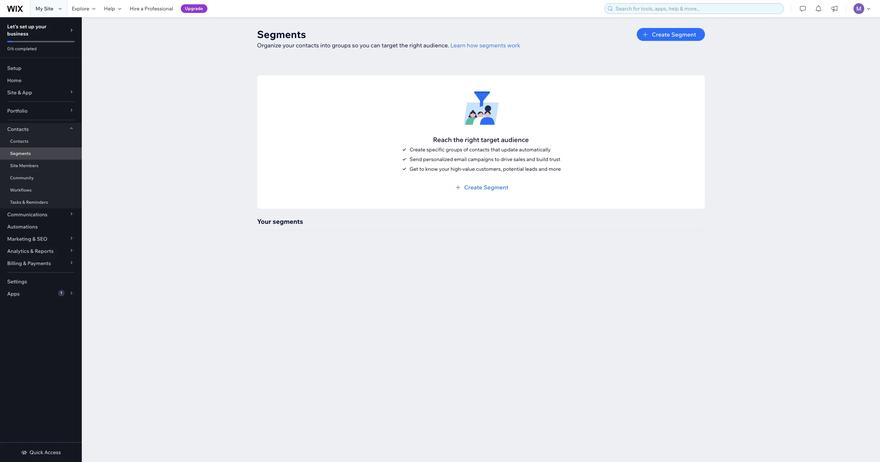 Task type: vqa. For each thing, say whether or not it's contained in the screenshot.
Back
no



Task type: locate. For each thing, give the bounding box(es) containing it.
your right organize
[[283, 42, 295, 49]]

contacts inside contacts "popup button"
[[7, 126, 29, 133]]

that
[[491, 147, 501, 153]]

personalized
[[424, 156, 453, 163]]

contacts
[[7, 126, 29, 133], [10, 139, 29, 144]]

& left reports
[[30, 248, 34, 255]]

0 horizontal spatial create
[[410, 147, 426, 153]]

& for tasks
[[22, 200, 25, 205]]

communications button
[[0, 209, 82, 221]]

segment down search for tools, apps, help & more... field
[[672, 31, 697, 38]]

1 vertical spatial target
[[481, 136, 500, 144]]

my
[[36, 5, 43, 12]]

1 vertical spatial and
[[539, 166, 548, 172]]

site up community
[[10, 163, 18, 168]]

the right reach
[[454, 136, 464, 144]]

organize
[[257, 42, 282, 49]]

target right can
[[382, 42, 398, 49]]

your
[[257, 218, 272, 226]]

setup
[[7, 65, 21, 71]]

0 horizontal spatial target
[[382, 42, 398, 49]]

upgrade button
[[181, 4, 207, 13]]

1 horizontal spatial groups
[[446, 147, 463, 153]]

the
[[400, 42, 408, 49], [454, 136, 464, 144]]

0 vertical spatial segments
[[257, 28, 306, 41]]

contacts down contacts "popup button"
[[10, 139, 29, 144]]

tasks & reminders
[[10, 200, 48, 205]]

contacts inside contacts link
[[10, 139, 29, 144]]

& right billing
[[23, 260, 26, 267]]

0 vertical spatial segment
[[672, 31, 697, 38]]

to
[[495, 156, 500, 163], [420, 166, 425, 172]]

access
[[44, 450, 61, 456]]

1 vertical spatial segments
[[273, 218, 303, 226]]

0 horizontal spatial to
[[420, 166, 425, 172]]

your down personalized
[[439, 166, 450, 172]]

segment
[[672, 31, 697, 38], [484, 184, 509, 191]]

payments
[[28, 260, 51, 267]]

0 vertical spatial target
[[382, 42, 398, 49]]

billing & payments button
[[0, 258, 82, 270]]

contacts down the portfolio
[[7, 126, 29, 133]]

& left app
[[18, 89, 21, 96]]

1 horizontal spatial segment
[[672, 31, 697, 38]]

0 horizontal spatial contacts
[[296, 42, 319, 49]]

learn how segments work button
[[451, 41, 521, 50]]

0 vertical spatial create segment
[[653, 31, 697, 38]]

analytics & reports button
[[0, 245, 82, 258]]

1 horizontal spatial contacts
[[470, 147, 490, 153]]

send
[[410, 156, 422, 163]]

of
[[464, 147, 469, 153]]

to left drive
[[495, 156, 500, 163]]

1 horizontal spatial and
[[539, 166, 548, 172]]

1 horizontal spatial segments
[[480, 42, 507, 49]]

1 vertical spatial your
[[283, 42, 295, 49]]

groups left so
[[332, 42, 351, 49]]

right left audience.
[[410, 42, 423, 49]]

0 vertical spatial groups
[[332, 42, 351, 49]]

into
[[321, 42, 331, 49]]

members
[[19, 163, 38, 168]]

marketing & seo
[[7, 236, 47, 242]]

reach
[[434, 136, 452, 144]]

site
[[44, 5, 53, 12], [7, 89, 17, 96], [10, 163, 18, 168]]

0 horizontal spatial segments
[[10, 151, 31, 156]]

reminders
[[26, 200, 48, 205]]

1 vertical spatial groups
[[446, 147, 463, 153]]

contacts left the into
[[296, 42, 319, 49]]

0 vertical spatial create segment button
[[637, 28, 706, 41]]

workflows
[[10, 187, 32, 193]]

1 vertical spatial the
[[454, 136, 464, 144]]

can
[[371, 42, 381, 49]]

2 vertical spatial your
[[439, 166, 450, 172]]

segments organize your contacts into groups so you can target the right audience. learn how segments work
[[257, 28, 521, 49]]

segments up organize
[[257, 28, 306, 41]]

& for marketing
[[32, 236, 36, 242]]

1 vertical spatial create segment button
[[454, 183, 509, 192]]

update
[[502, 147, 518, 153]]

seo
[[37, 236, 47, 242]]

segments inside segments organize your contacts into groups so you can target the right audience. learn how segments work
[[257, 28, 306, 41]]

your
[[36, 23, 46, 30], [283, 42, 295, 49], [439, 166, 450, 172]]

create segment down search for tools, apps, help & more... field
[[653, 31, 697, 38]]

0 vertical spatial contacts
[[7, 126, 29, 133]]

create
[[653, 31, 671, 38], [410, 147, 426, 153], [465, 184, 483, 191]]

1 vertical spatial contacts
[[10, 139, 29, 144]]

and down build
[[539, 166, 548, 172]]

target inside segments organize your contacts into groups so you can target the right audience. learn how segments work
[[382, 42, 398, 49]]

right up of
[[465, 136, 480, 144]]

segments
[[257, 28, 306, 41], [10, 151, 31, 156]]

your inside reach the right target audience create specific groups of contacts that update automatically send personalized email campaigns to drive sales and build trust get to know your high-value customers, potential leads and more
[[439, 166, 450, 172]]

0 vertical spatial right
[[410, 42, 423, 49]]

contacts up the campaigns
[[470, 147, 490, 153]]

0 horizontal spatial groups
[[332, 42, 351, 49]]

0 horizontal spatial right
[[410, 42, 423, 49]]

site down home
[[7, 89, 17, 96]]

1 vertical spatial create
[[410, 147, 426, 153]]

create segment
[[653, 31, 697, 38], [465, 184, 509, 191]]

1 horizontal spatial your
[[283, 42, 295, 49]]

0 vertical spatial segments
[[480, 42, 507, 49]]

tasks
[[10, 200, 21, 205]]

target up 'that'
[[481, 136, 500, 144]]

1 horizontal spatial right
[[465, 136, 480, 144]]

& inside "popup button"
[[18, 89, 21, 96]]

2 vertical spatial site
[[10, 163, 18, 168]]

& for billing
[[23, 260, 26, 267]]

segments up site members
[[10, 151, 31, 156]]

0 vertical spatial contacts
[[296, 42, 319, 49]]

0 horizontal spatial create segment button
[[454, 183, 509, 192]]

billing & payments
[[7, 260, 51, 267]]

and
[[527, 156, 536, 163], [539, 166, 548, 172]]

hire
[[130, 5, 140, 12]]

2 horizontal spatial your
[[439, 166, 450, 172]]

hire a professional link
[[126, 0, 178, 17]]

to right get on the top
[[420, 166, 425, 172]]

1 vertical spatial right
[[465, 136, 480, 144]]

groups
[[332, 42, 351, 49], [446, 147, 463, 153]]

1
[[60, 291, 62, 296]]

1 horizontal spatial target
[[481, 136, 500, 144]]

0 horizontal spatial segment
[[484, 184, 509, 191]]

reach the right target audience create specific groups of contacts that update automatically send personalized email campaigns to drive sales and build trust get to know your high-value customers, potential leads and more
[[410, 136, 561, 172]]

leads
[[526, 166, 538, 172]]

1 vertical spatial contacts
[[470, 147, 490, 153]]

settings link
[[0, 276, 82, 288]]

1 horizontal spatial to
[[495, 156, 500, 163]]

segments
[[480, 42, 507, 49], [273, 218, 303, 226]]

site right my
[[44, 5, 53, 12]]

explore
[[72, 5, 89, 12]]

the right can
[[400, 42, 408, 49]]

value
[[463, 166, 475, 172]]

quick access
[[30, 450, 61, 456]]

segment down customers,
[[484, 184, 509, 191]]

0 vertical spatial the
[[400, 42, 408, 49]]

& right the "tasks"
[[22, 200, 25, 205]]

1 vertical spatial segments
[[10, 151, 31, 156]]

contacts for contacts link
[[10, 139, 29, 144]]

contacts inside reach the right target audience create specific groups of contacts that update automatically send personalized email campaigns to drive sales and build trust get to know your high-value customers, potential leads and more
[[470, 147, 490, 153]]

site inside 'site & app' "popup button"
[[7, 89, 17, 96]]

more
[[549, 166, 561, 172]]

segments right your in the top of the page
[[273, 218, 303, 226]]

& left seo
[[32, 236, 36, 242]]

0 vertical spatial site
[[44, 5, 53, 12]]

1 horizontal spatial create
[[465, 184, 483, 191]]

let's set up your business
[[7, 23, 46, 37]]

segments inside segments link
[[10, 151, 31, 156]]

automations
[[7, 224, 38, 230]]

home
[[7, 77, 21, 84]]

groups inside segments organize your contacts into groups so you can target the right audience. learn how segments work
[[332, 42, 351, 49]]

create segment button
[[637, 28, 706, 41], [454, 183, 509, 192]]

app
[[22, 89, 32, 96]]

0 vertical spatial your
[[36, 23, 46, 30]]

segments right how
[[480, 42, 507, 49]]

audience
[[502, 136, 529, 144]]

help
[[104, 5, 115, 12]]

1 vertical spatial segment
[[484, 184, 509, 191]]

0 horizontal spatial create segment
[[465, 184, 509, 191]]

segments for segments
[[10, 151, 31, 156]]

your inside segments organize your contacts into groups so you can target the right audience. learn how segments work
[[283, 42, 295, 49]]

0 vertical spatial and
[[527, 156, 536, 163]]

segments link
[[0, 148, 82, 160]]

1 vertical spatial to
[[420, 166, 425, 172]]

create segment down customers,
[[465, 184, 509, 191]]

0 horizontal spatial your
[[36, 23, 46, 30]]

site inside site members link
[[10, 163, 18, 168]]

settings
[[7, 279, 27, 285]]

1 horizontal spatial segments
[[257, 28, 306, 41]]

and up "leads"
[[527, 156, 536, 163]]

contacts for contacts "popup button"
[[7, 126, 29, 133]]

1 vertical spatial site
[[7, 89, 17, 96]]

segment for the rightmost create segment button
[[672, 31, 697, 38]]

your right up
[[36, 23, 46, 30]]

your inside let's set up your business
[[36, 23, 46, 30]]

groups up email
[[446, 147, 463, 153]]

up
[[28, 23, 34, 30]]

2 horizontal spatial create
[[653, 31, 671, 38]]

1 horizontal spatial the
[[454, 136, 464, 144]]

2 vertical spatial create
[[465, 184, 483, 191]]

potential
[[504, 166, 524, 172]]

0 horizontal spatial the
[[400, 42, 408, 49]]



Task type: describe. For each thing, give the bounding box(es) containing it.
the inside segments organize your contacts into groups so you can target the right audience. learn how segments work
[[400, 42, 408, 49]]

0 vertical spatial to
[[495, 156, 500, 163]]

portfolio button
[[0, 105, 82, 117]]

site for site members
[[10, 163, 18, 168]]

portfolio
[[7, 108, 28, 114]]

communications
[[7, 212, 47, 218]]

specific
[[427, 147, 445, 153]]

know
[[426, 166, 438, 172]]

marketing & seo button
[[0, 233, 82, 245]]

automatically
[[520, 147, 551, 153]]

sidebar element
[[0, 17, 82, 463]]

site & app
[[7, 89, 32, 96]]

contacts link
[[0, 135, 82, 148]]

contacts inside segments organize your contacts into groups so you can target the right audience. learn how segments work
[[296, 42, 319, 49]]

professional
[[145, 5, 173, 12]]

analytics
[[7, 248, 29, 255]]

customers,
[[476, 166, 502, 172]]

campaigns
[[468, 156, 494, 163]]

build
[[537, 156, 549, 163]]

site for site & app
[[7, 89, 17, 96]]

high-
[[451, 166, 463, 172]]

0 vertical spatial create
[[653, 31, 671, 38]]

0 horizontal spatial and
[[527, 156, 536, 163]]

completed
[[15, 46, 37, 51]]

create inside reach the right target audience create specific groups of contacts that update automatically send personalized email campaigns to drive sales and build trust get to know your high-value customers, potential leads and more
[[410, 147, 426, 153]]

workflows link
[[0, 184, 82, 196]]

billing
[[7, 260, 22, 267]]

segment for bottommost create segment button
[[484, 184, 509, 191]]

upgrade
[[185, 6, 203, 11]]

marketing
[[7, 236, 31, 242]]

groups inside reach the right target audience create specific groups of contacts that update automatically send personalized email campaigns to drive sales and build trust get to know your high-value customers, potential leads and more
[[446, 147, 463, 153]]

Search for tools, apps, help & more... field
[[614, 4, 782, 14]]

email
[[455, 156, 467, 163]]

set
[[20, 23, 27, 30]]

the inside reach the right target audience create specific groups of contacts that update automatically send personalized email campaigns to drive sales and build trust get to know your high-value customers, potential leads and more
[[454, 136, 464, 144]]

trust
[[550, 156, 561, 163]]

community link
[[0, 172, 82, 184]]

sales
[[514, 156, 526, 163]]

apps
[[7, 291, 20, 297]]

reports
[[35, 248, 54, 255]]

right inside segments organize your contacts into groups so you can target the right audience. learn how segments work
[[410, 42, 423, 49]]

audience.
[[424, 42, 450, 49]]

work
[[508, 42, 521, 49]]

business
[[7, 31, 28, 37]]

tasks & reminders link
[[0, 196, 82, 209]]

0/6
[[7, 46, 14, 51]]

site members
[[10, 163, 38, 168]]

0/6 completed
[[7, 46, 37, 51]]

automations link
[[0, 221, 82, 233]]

let's
[[7, 23, 19, 30]]

target inside reach the right target audience create specific groups of contacts that update automatically send personalized email campaigns to drive sales and build trust get to know your high-value customers, potential leads and more
[[481, 136, 500, 144]]

help button
[[100, 0, 126, 17]]

a
[[141, 5, 143, 12]]

segments for segments organize your contacts into groups so you can target the right audience. learn how segments work
[[257, 28, 306, 41]]

quick
[[30, 450, 43, 456]]

& for site
[[18, 89, 21, 96]]

right inside reach the right target audience create specific groups of contacts that update automatically send personalized email campaigns to drive sales and build trust get to know your high-value customers, potential leads and more
[[465, 136, 480, 144]]

you
[[360, 42, 370, 49]]

1 horizontal spatial create segment button
[[637, 28, 706, 41]]

1 vertical spatial create segment
[[465, 184, 509, 191]]

site members link
[[0, 160, 82, 172]]

my site
[[36, 5, 53, 12]]

drive
[[501, 156, 513, 163]]

home link
[[0, 74, 82, 87]]

1 horizontal spatial create segment
[[653, 31, 697, 38]]

get
[[410, 166, 419, 172]]

0 horizontal spatial segments
[[273, 218, 303, 226]]

hire a professional
[[130, 5, 173, 12]]

contacts button
[[0, 123, 82, 135]]

community
[[10, 175, 34, 181]]

& for analytics
[[30, 248, 34, 255]]

how
[[467, 42, 479, 49]]

setup link
[[0, 62, 82, 74]]

your segments
[[257, 218, 303, 226]]

so
[[352, 42, 359, 49]]

learn
[[451, 42, 466, 49]]

analytics & reports
[[7, 248, 54, 255]]

site & app button
[[0, 87, 82, 99]]

segments inside segments organize your contacts into groups so you can target the right audience. learn how segments work
[[480, 42, 507, 49]]

quick access button
[[21, 450, 61, 456]]



